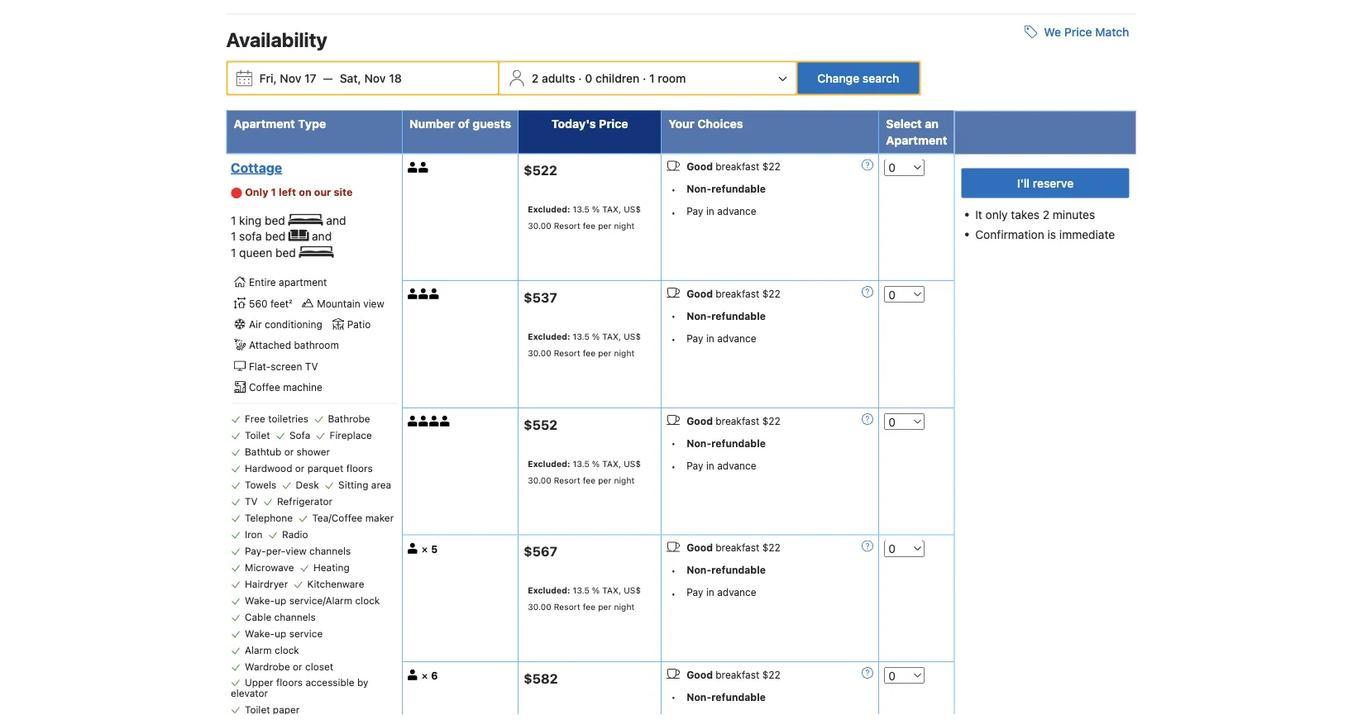 Task type: vqa. For each thing, say whether or not it's contained in the screenshot.
Tenerife link
no



Task type: locate. For each thing, give the bounding box(es) containing it.
3 30.00 from the top
[[528, 475, 552, 485]]

× 6
[[422, 670, 438, 682]]

cable
[[245, 612, 272, 623]]

resort down $537
[[554, 348, 581, 358]]

refundable
[[712, 183, 766, 195], [712, 310, 766, 322], [712, 437, 766, 449], [712, 565, 766, 576], [712, 692, 766, 703]]

1 fee from the top
[[583, 221, 596, 231]]

1 horizontal spatial nov
[[364, 71, 386, 85]]

resort down $552
[[554, 475, 581, 485]]

service
[[289, 628, 323, 640]]

excluded: down the $522
[[528, 204, 570, 214]]

excluded: for $552
[[528, 459, 570, 469]]

or for wardrobe
[[293, 661, 303, 673]]

non- for $582
[[687, 692, 712, 703]]

5 $22 from the top
[[762, 669, 781, 681]]

more details on meals and payment options image for $552
[[862, 413, 874, 425]]

1 vertical spatial wake-
[[245, 628, 275, 640]]

3 refundable from the top
[[712, 437, 766, 449]]

kitchenware
[[307, 579, 364, 590]]

2 refundable from the top
[[712, 310, 766, 322]]

2 $22 from the top
[[762, 288, 781, 300]]

accessible
[[306, 677, 355, 688]]

left
[[279, 186, 296, 198]]

1 resort from the top
[[554, 221, 581, 231]]

0 vertical spatial bed
[[265, 213, 285, 227]]

air conditioning
[[249, 319, 323, 330]]

3 non- from the top
[[687, 437, 712, 449]]

view down radio
[[286, 546, 307, 557]]

1 vertical spatial floors
[[276, 677, 303, 688]]

resort down $567
[[554, 602, 581, 612]]

tax, for $552
[[603, 459, 621, 469]]

$22 for $567
[[762, 542, 781, 554]]

0 vertical spatial 2
[[532, 71, 539, 85]]

good for $552
[[687, 415, 713, 427]]

or up upper floors accessible by elevator
[[293, 661, 303, 673]]

30.00 down $552
[[528, 475, 552, 485]]

only
[[245, 186, 268, 198]]

4 non- from the top
[[687, 565, 712, 576]]

3 fee from the top
[[583, 475, 596, 485]]

13.5 % tax, us$ 30.00 resort fee per night for $567
[[528, 586, 641, 612]]

4 in from the top
[[706, 587, 715, 599]]

and for 1 sofa bed
[[312, 230, 332, 243]]

floors up sitting area
[[346, 463, 373, 474]]

0 vertical spatial price
[[1065, 25, 1093, 38]]

0 vertical spatial and
[[326, 213, 346, 227]]

2 13.5 % tax, us$ 30.00 resort fee per night from the top
[[528, 332, 641, 358]]

non-refundable for $582
[[687, 692, 766, 703]]

night for $537
[[614, 348, 635, 358]]

4 good from the top
[[687, 542, 713, 554]]

takes
[[1011, 208, 1040, 221]]

an
[[925, 117, 939, 130]]

4 % from the top
[[592, 586, 600, 596]]

4 resort from the top
[[554, 602, 581, 612]]

4 advance from the top
[[717, 587, 757, 599]]

· right children
[[643, 71, 646, 85]]

0 vertical spatial ×
[[422, 543, 428, 555]]

0 vertical spatial tv
[[305, 361, 318, 372]]

price for today's
[[599, 117, 628, 130]]

2 30.00 from the top
[[528, 348, 552, 358]]

bed
[[265, 213, 285, 227], [265, 230, 286, 243], [276, 246, 296, 259]]

conditioning
[[265, 319, 323, 330]]

0 vertical spatial clock
[[355, 595, 380, 607]]

1 per from the top
[[598, 221, 612, 231]]

1 vertical spatial and
[[312, 230, 332, 243]]

advance
[[717, 206, 757, 217], [717, 333, 757, 344], [717, 460, 757, 471], [717, 587, 757, 599]]

30.00 down the $522
[[528, 221, 552, 231]]

apartment
[[234, 117, 295, 130], [886, 133, 948, 147]]

2 per from the top
[[598, 348, 612, 358]]

refundable for $567
[[712, 565, 766, 576]]

5 good from the top
[[687, 669, 713, 681]]

tv down "bathroom"
[[305, 361, 318, 372]]

1 vertical spatial view
[[286, 546, 307, 557]]

up
[[275, 595, 287, 607], [275, 628, 287, 640]]

your choices
[[669, 117, 743, 130]]

and right couch image
[[312, 230, 332, 243]]

price right we at top
[[1065, 25, 1093, 38]]

tax, for $567
[[603, 586, 621, 596]]

good breakfast $22 for $582
[[687, 669, 781, 681]]

$22 for $582
[[762, 669, 781, 681]]

0 horizontal spatial ·
[[579, 71, 582, 85]]

advance for $537
[[717, 333, 757, 344]]

13.5 % tax, us$ 30.00 resort fee per night for $522
[[528, 204, 641, 231]]

fri, nov 17 button
[[253, 63, 323, 93]]

bed for sofa
[[265, 230, 286, 243]]

1 vertical spatial ×
[[422, 670, 428, 682]]

wake- up cable
[[245, 595, 275, 607]]

2 in from the top
[[706, 333, 715, 344]]

•
[[671, 183, 676, 195], [671, 207, 676, 218], [671, 311, 676, 322], [671, 334, 676, 345], [671, 438, 676, 449], [671, 461, 676, 472], [671, 565, 676, 576], [671, 588, 676, 600], [671, 692, 676, 704]]

4 fee from the top
[[583, 602, 596, 612]]

pay-per-view channels
[[245, 546, 351, 557]]

$22
[[762, 161, 781, 172], [762, 288, 781, 300], [762, 415, 781, 427], [762, 542, 781, 554], [762, 669, 781, 681]]

3 pay from the top
[[687, 460, 704, 471]]

3 $22 from the top
[[762, 415, 781, 427]]

×
[[422, 543, 428, 555], [422, 670, 428, 682]]

30.00 for $522
[[528, 221, 552, 231]]

3 % from the top
[[592, 459, 600, 469]]

4 non-refundable from the top
[[687, 565, 766, 576]]

night for $522
[[614, 221, 635, 231]]

·
[[579, 71, 582, 85], [643, 71, 646, 85]]

3 good breakfast $22 from the top
[[687, 415, 781, 427]]

occupancy image
[[408, 162, 419, 172], [419, 289, 429, 300], [408, 416, 419, 427], [429, 416, 440, 427], [440, 416, 451, 427], [408, 670, 419, 681]]

1 left room
[[649, 71, 655, 85]]

fee for $537
[[583, 348, 596, 358]]

nov left 18
[[364, 71, 386, 85]]

0 vertical spatial channels
[[309, 546, 351, 557]]

1 13.5 from the top
[[573, 204, 590, 214]]

non-refundable for $567
[[687, 565, 766, 576]]

1 breakfast from the top
[[716, 161, 760, 172]]

3 13.5 % tax, us$ 30.00 resort fee per night from the top
[[528, 459, 641, 485]]

excluded: for $522
[[528, 204, 570, 214]]

up up cable channels
[[275, 595, 287, 607]]

0 vertical spatial apartment
[[234, 117, 295, 130]]

in for $567
[[706, 587, 715, 599]]

3 us$ from the top
[[624, 459, 641, 469]]

night for $567
[[614, 602, 635, 612]]

more details on meals and payment options image for $582
[[862, 668, 874, 679]]

excluded: for $537
[[528, 332, 570, 342]]

1 for 1 sofa bed
[[231, 230, 236, 243]]

nov
[[280, 71, 301, 85], [364, 71, 386, 85]]

30.00 for $567
[[528, 602, 552, 612]]

resort down the $522
[[554, 221, 581, 231]]

1 advance from the top
[[717, 206, 757, 217]]

excluded: down $552
[[528, 459, 570, 469]]

1 vertical spatial price
[[599, 117, 628, 130]]

5 breakfast from the top
[[716, 669, 760, 681]]

coffee
[[249, 382, 280, 393]]

change search
[[818, 71, 900, 85]]

pay
[[687, 206, 704, 217], [687, 333, 704, 344], [687, 460, 704, 471], [687, 587, 704, 599]]

0 horizontal spatial nov
[[280, 71, 301, 85]]

1 vertical spatial channels
[[274, 612, 316, 623]]

5 refundable from the top
[[712, 692, 766, 703]]

only 1 left on our site
[[245, 186, 353, 198]]

30.00 down $567
[[528, 602, 552, 612]]

2 fee from the top
[[583, 348, 596, 358]]

1 vertical spatial or
[[295, 463, 305, 474]]

2 advance from the top
[[717, 333, 757, 344]]

telephone
[[245, 512, 293, 524]]

0 horizontal spatial tv
[[245, 496, 258, 508]]

excluded: down $567
[[528, 586, 570, 596]]

4 13.5 from the top
[[573, 586, 590, 596]]

apartment type
[[234, 117, 326, 130]]

hairdryer
[[245, 579, 288, 590]]

2 night from the top
[[614, 348, 635, 358]]

1 queen bed
[[231, 246, 299, 259]]

sofa
[[289, 430, 310, 441]]

0 horizontal spatial apartment
[[234, 117, 295, 130]]

4 good breakfast $22 from the top
[[687, 542, 781, 554]]

560 feet²
[[249, 298, 292, 309]]

or up desk
[[295, 463, 305, 474]]

1 vertical spatial tv
[[245, 496, 258, 508]]

channels up heating
[[309, 546, 351, 557]]

resort for $567
[[554, 602, 581, 612]]

more details on meals and payment options image
[[862, 286, 874, 298], [862, 413, 874, 425], [862, 541, 874, 552], [862, 668, 874, 679]]

$567
[[524, 544, 558, 560]]

entire
[[249, 277, 276, 288]]

nov left 17
[[280, 71, 301, 85]]

1 vertical spatial clock
[[275, 645, 299, 656]]

select an apartment
[[886, 117, 948, 147]]

or down sofa
[[284, 446, 294, 458]]

3 advance from the top
[[717, 460, 757, 471]]

2 tax, from the top
[[603, 332, 621, 342]]

up down cable channels
[[275, 628, 287, 640]]

0 vertical spatial or
[[284, 446, 294, 458]]

1 wake- from the top
[[245, 595, 275, 607]]

3 more details on meals and payment options image from the top
[[862, 541, 874, 552]]

4 $22 from the top
[[762, 542, 781, 554]]

1 horizontal spatial apartment
[[886, 133, 948, 147]]

view up patio
[[363, 298, 385, 309]]

13.5 % tax, us$ 30.00 resort fee per night for $537
[[528, 332, 641, 358]]

560
[[249, 298, 268, 309]]

2 13.5 from the top
[[573, 332, 590, 342]]

% for $552
[[592, 459, 600, 469]]

good
[[687, 161, 713, 172], [687, 288, 713, 300], [687, 415, 713, 427], [687, 542, 713, 554], [687, 669, 713, 681]]

1 horizontal spatial ·
[[643, 71, 646, 85]]

us$ for $552
[[624, 459, 641, 469]]

fee for $567
[[583, 602, 596, 612]]

good for $582
[[687, 669, 713, 681]]

parquet
[[308, 463, 344, 474]]

more details on meals and payment options image for $567
[[862, 541, 874, 552]]

non-
[[687, 183, 712, 195], [687, 310, 712, 322], [687, 437, 712, 449], [687, 565, 712, 576], [687, 692, 712, 703]]

resort for $522
[[554, 221, 581, 231]]

per for $567
[[598, 602, 612, 612]]

4 refundable from the top
[[712, 565, 766, 576]]

1 us$ from the top
[[624, 204, 641, 214]]

13.5 % tax, us$ 30.00 resort fee per night down $552
[[528, 459, 641, 485]]

guests
[[473, 117, 511, 130]]

0 vertical spatial up
[[275, 595, 287, 607]]

1 up from the top
[[275, 595, 287, 607]]

1 vertical spatial bed
[[265, 230, 286, 243]]

and down site
[[326, 213, 346, 227]]

3 excluded: from the top
[[528, 459, 570, 469]]

advance for $552
[[717, 460, 757, 471]]

non- for $537
[[687, 310, 712, 322]]

bathroom
[[294, 340, 339, 351]]

4 excluded: from the top
[[528, 586, 570, 596]]

1 % from the top
[[592, 204, 600, 214]]

resort
[[554, 221, 581, 231], [554, 348, 581, 358], [554, 475, 581, 485], [554, 602, 581, 612]]

1 night from the top
[[614, 221, 635, 231]]

good breakfast $22
[[687, 161, 781, 172], [687, 288, 781, 300], [687, 415, 781, 427], [687, 542, 781, 554], [687, 669, 781, 681]]

0 vertical spatial wake-
[[245, 595, 275, 607]]

3 pay in advance from the top
[[687, 460, 757, 471]]

0 vertical spatial view
[[363, 298, 385, 309]]

4 13.5 % tax, us$ 30.00 resort fee per night from the top
[[528, 586, 641, 612]]

13.5 % tax, us$ 30.00 resort fee per night down $537
[[528, 332, 641, 358]]

3 good from the top
[[687, 415, 713, 427]]

13.5 % tax, us$ 30.00 resort fee per night for $552
[[528, 459, 641, 485]]

bed up 1 queen bed
[[265, 230, 286, 243]]

13.5 for $522
[[573, 204, 590, 214]]

wake-
[[245, 595, 275, 607], [245, 628, 275, 640]]

1 left the queen
[[231, 246, 236, 259]]

13.5
[[573, 204, 590, 214], [573, 332, 590, 342], [573, 459, 590, 469], [573, 586, 590, 596]]

1 left sofa
[[231, 230, 236, 243]]

sitting
[[338, 479, 369, 491]]

resort for $552
[[554, 475, 581, 485]]

floors inside upper floors accessible by elevator
[[276, 677, 303, 688]]

bathrobe
[[328, 413, 370, 425]]

4 pay in advance from the top
[[687, 587, 757, 599]]

3 • from the top
[[671, 311, 676, 322]]

channels
[[309, 546, 351, 557], [274, 612, 316, 623]]

× left 6 at left
[[422, 670, 428, 682]]

clock
[[355, 595, 380, 607], [275, 645, 299, 656]]

3 night from the top
[[614, 475, 635, 485]]

floors down wardrobe or closet on the bottom left
[[276, 677, 303, 688]]

us$
[[624, 204, 641, 214], [624, 332, 641, 342], [624, 459, 641, 469], [624, 586, 641, 596]]

1 tax, from the top
[[603, 204, 621, 214]]

2 breakfast from the top
[[716, 288, 760, 300]]

5 non-refundable from the top
[[687, 692, 766, 703]]

clock up wardrobe or closet on the bottom left
[[275, 645, 299, 656]]

30.00 down $537
[[528, 348, 552, 358]]

13.5 % tax, us$ 30.00 resort fee per night
[[528, 204, 641, 231], [528, 332, 641, 358], [528, 459, 641, 485], [528, 586, 641, 612]]

excluded: for $567
[[528, 586, 570, 596]]

2 vertical spatial or
[[293, 661, 303, 673]]

2 adults · 0 children · 1 room
[[532, 71, 686, 85]]

2 non-refundable from the top
[[687, 310, 766, 322]]

1 nov from the left
[[280, 71, 301, 85]]

1 vertical spatial up
[[275, 628, 287, 640]]

type
[[298, 117, 326, 130]]

5 good breakfast $22 from the top
[[687, 669, 781, 681]]

1 horizontal spatial floors
[[346, 463, 373, 474]]

1 30.00 from the top
[[528, 221, 552, 231]]

% for $537
[[592, 332, 600, 342]]

4 breakfast from the top
[[716, 542, 760, 554]]

4 us$ from the top
[[624, 586, 641, 596]]

4 • from the top
[[671, 334, 676, 345]]

tv down towels
[[245, 496, 258, 508]]

or for bathtub
[[284, 446, 294, 458]]

apartment down select
[[886, 133, 948, 147]]

2 inside button
[[532, 71, 539, 85]]

0 horizontal spatial floors
[[276, 677, 303, 688]]

3 13.5 from the top
[[573, 459, 590, 469]]

3 non-refundable from the top
[[687, 437, 766, 449]]

1 left king
[[231, 213, 236, 227]]

4 more details on meals and payment options image from the top
[[862, 668, 874, 679]]

refundable for $537
[[712, 310, 766, 322]]

0 horizontal spatial 2
[[532, 71, 539, 85]]

5 • from the top
[[671, 438, 676, 449]]

2 left adults
[[532, 71, 539, 85]]

price
[[1065, 25, 1093, 38], [599, 117, 628, 130]]

$582
[[524, 671, 558, 687]]

alarm clock
[[245, 645, 299, 656]]

occupancy image
[[419, 162, 429, 172], [408, 289, 419, 300], [429, 289, 440, 300], [419, 416, 429, 427], [408, 543, 419, 554]]

13.5 % tax, us$ 30.00 resort fee per night down the $522
[[528, 204, 641, 231]]

3 resort from the top
[[554, 475, 581, 485]]

bed up 1 sofa bed
[[265, 213, 285, 227]]

4 pay from the top
[[687, 587, 704, 599]]

apartment up cottage
[[234, 117, 295, 130]]

2 % from the top
[[592, 332, 600, 342]]

good breakfast $22 for $567
[[687, 542, 781, 554]]

2 more details on meals and payment options image from the top
[[862, 413, 874, 425]]

1 vertical spatial 2
[[1043, 208, 1050, 221]]

wake- up alarm in the bottom of the page
[[245, 628, 275, 640]]

bed down couch image
[[276, 246, 296, 259]]

× for $582
[[422, 670, 428, 682]]

2 good breakfast $22 from the top
[[687, 288, 781, 300]]

excluded: down $537
[[528, 332, 570, 342]]

1 horizontal spatial 2
[[1043, 208, 1050, 221]]

2 up is on the right of the page
[[1043, 208, 1050, 221]]

price inside dropdown button
[[1065, 25, 1093, 38]]

good for $567
[[687, 542, 713, 554]]

13.5 % tax, us$ 30.00 resort fee per night down $567
[[528, 586, 641, 612]]

channels up service at the left bottom of page
[[274, 612, 316, 623]]

upper floors accessible by elevator
[[231, 677, 369, 699]]

2
[[532, 71, 539, 85], [1043, 208, 1050, 221]]

breakfast
[[716, 161, 760, 172], [716, 288, 760, 300], [716, 415, 760, 427], [716, 542, 760, 554], [716, 669, 760, 681]]

2 us$ from the top
[[624, 332, 641, 342]]

your
[[669, 117, 695, 130]]

2 pay from the top
[[687, 333, 704, 344]]

18
[[389, 71, 402, 85]]

1 more details on meals and payment options image from the top
[[862, 286, 874, 298]]

minutes
[[1053, 208, 1096, 221]]

2 vertical spatial bed
[[276, 246, 296, 259]]

1 horizontal spatial price
[[1065, 25, 1093, 38]]

4 tax, from the top
[[603, 586, 621, 596]]

1 13.5 % tax, us$ 30.00 resort fee per night from the top
[[528, 204, 641, 231]]

flat-screen tv
[[249, 361, 318, 372]]

3 in from the top
[[706, 460, 715, 471]]

we
[[1044, 25, 1062, 38]]

× left 5
[[422, 543, 428, 555]]

· left '0'
[[579, 71, 582, 85]]

per for $552
[[598, 475, 612, 485]]

service/alarm
[[289, 595, 353, 607]]

2 wake- from the top
[[245, 628, 275, 640]]

or for hardwood
[[295, 463, 305, 474]]

hardwood
[[245, 463, 292, 474]]

0 horizontal spatial price
[[599, 117, 628, 130]]

1 $22 from the top
[[762, 161, 781, 172]]

4 night from the top
[[614, 602, 635, 612]]

1
[[649, 71, 655, 85], [271, 186, 276, 198], [231, 213, 236, 227], [231, 230, 236, 243], [231, 246, 236, 259]]

2 resort from the top
[[554, 348, 581, 358]]

clock down the kitchenware
[[355, 595, 380, 607]]

price right today's
[[599, 117, 628, 130]]



Task type: describe. For each thing, give the bounding box(es) containing it.
free toiletries
[[245, 413, 309, 425]]

13.5 for $537
[[573, 332, 590, 342]]

17
[[305, 71, 317, 85]]

per for $537
[[598, 348, 612, 358]]

8 • from the top
[[671, 588, 676, 600]]

wake-up service/alarm clock
[[245, 595, 380, 607]]

$537
[[524, 290, 557, 306]]

—
[[323, 71, 333, 85]]

refundable for $552
[[712, 437, 766, 449]]

more details on meals and payment options image
[[862, 159, 874, 171]]

free
[[245, 413, 265, 425]]

good breakfast $22 for $552
[[687, 415, 781, 427]]

night for $552
[[614, 475, 635, 485]]

bathtub
[[245, 446, 282, 458]]

1 · from the left
[[579, 71, 582, 85]]

good for $537
[[687, 288, 713, 300]]

select
[[886, 117, 922, 130]]

2 nov from the left
[[364, 71, 386, 85]]

pay for $537
[[687, 333, 704, 344]]

machine
[[283, 382, 323, 393]]

1 sofa bed
[[231, 230, 289, 243]]

refrigerator
[[277, 496, 333, 508]]

0 vertical spatial floors
[[346, 463, 373, 474]]

1 refundable from the top
[[712, 183, 766, 195]]

today's price
[[552, 117, 628, 130]]

heating
[[314, 562, 350, 574]]

$522
[[524, 163, 558, 178]]

us$ for $567
[[624, 586, 641, 596]]

desk
[[296, 479, 319, 491]]

area
[[371, 479, 391, 491]]

pay for $552
[[687, 460, 704, 471]]

1 horizontal spatial view
[[363, 298, 385, 309]]

search
[[863, 71, 900, 85]]

pay in advance for $537
[[687, 333, 757, 344]]

1 left left
[[271, 186, 276, 198]]

in for $552
[[706, 460, 715, 471]]

tea/coffee maker
[[312, 512, 394, 524]]

$552
[[524, 417, 558, 433]]

bed for queen
[[276, 246, 296, 259]]

13.5 for $552
[[573, 459, 590, 469]]

entire apartment
[[249, 277, 327, 288]]

us$ for $537
[[624, 332, 641, 342]]

× 5
[[422, 543, 438, 555]]

cottage
[[231, 160, 282, 175]]

0 horizontal spatial view
[[286, 546, 307, 557]]

$22 for $537
[[762, 288, 781, 300]]

1 horizontal spatial clock
[[355, 595, 380, 607]]

cottage link
[[231, 159, 393, 176]]

wake- for wake-up service
[[245, 628, 275, 640]]

flat-
[[249, 361, 271, 372]]

coffee machine
[[249, 382, 323, 393]]

immediate
[[1060, 227, 1115, 241]]

per-
[[266, 546, 286, 557]]

attached
[[249, 340, 291, 351]]

up for service/alarm
[[275, 595, 287, 607]]

pay in advance for $567
[[687, 587, 757, 599]]

of
[[458, 117, 470, 130]]

air
[[249, 319, 262, 330]]

13.5 for $567
[[573, 586, 590, 596]]

tax, for $537
[[603, 332, 621, 342]]

breakfast for $552
[[716, 415, 760, 427]]

sat,
[[340, 71, 361, 85]]

up for service
[[275, 628, 287, 640]]

is
[[1048, 227, 1057, 241]]

cable channels
[[245, 612, 316, 623]]

1 for 1 king bed
[[231, 213, 236, 227]]

availability
[[226, 28, 327, 51]]

upper
[[245, 677, 274, 688]]

wake- for wake-up service/alarm clock
[[245, 595, 275, 607]]

site
[[334, 186, 353, 198]]

room
[[658, 71, 686, 85]]

today's
[[552, 117, 596, 130]]

fri, nov 17 — sat, nov 18
[[259, 71, 402, 85]]

sofa
[[239, 230, 262, 243]]

attached bathroom
[[249, 340, 339, 351]]

1 king bed
[[231, 213, 288, 227]]

breakfast for $582
[[716, 669, 760, 681]]

× for $567
[[422, 543, 428, 555]]

non-refundable for $552
[[687, 437, 766, 449]]

1 good from the top
[[687, 161, 713, 172]]

king
[[239, 213, 262, 227]]

$22 for $552
[[762, 415, 781, 427]]

1 good breakfast $22 from the top
[[687, 161, 781, 172]]

6 • from the top
[[671, 461, 676, 472]]

children
[[596, 71, 640, 85]]

and for 1 king bed
[[326, 213, 346, 227]]

1 non- from the top
[[687, 183, 712, 195]]

we price match button
[[1018, 17, 1136, 47]]

pay in advance for $552
[[687, 460, 757, 471]]

by
[[357, 677, 369, 688]]

shower
[[297, 446, 330, 458]]

towels
[[245, 479, 277, 491]]

toiletries
[[268, 413, 309, 425]]

30.00 for $552
[[528, 475, 552, 485]]

7 • from the top
[[671, 565, 676, 576]]

1 vertical spatial apartment
[[886, 133, 948, 147]]

it only takes 2 minutes confirmation is immediate
[[976, 208, 1115, 241]]

alarm
[[245, 645, 272, 656]]

6
[[431, 671, 438, 682]]

breakfast for $537
[[716, 288, 760, 300]]

confirmation
[[976, 227, 1045, 241]]

us$ for $522
[[624, 204, 641, 214]]

queen
[[239, 246, 272, 259]]

sat, nov 18 button
[[333, 63, 409, 93]]

closet
[[305, 661, 333, 673]]

1 for 1 queen bed
[[231, 246, 236, 259]]

5
[[431, 543, 438, 555]]

pay-
[[245, 546, 266, 557]]

mountain view
[[317, 298, 385, 309]]

bathtub or shower
[[245, 446, 330, 458]]

2 · from the left
[[643, 71, 646, 85]]

price for we
[[1065, 25, 1093, 38]]

number of guests
[[410, 117, 511, 130]]

adults
[[542, 71, 576, 85]]

elevator
[[231, 688, 268, 699]]

1 inside button
[[649, 71, 655, 85]]

1 horizontal spatial tv
[[305, 361, 318, 372]]

patio
[[347, 319, 371, 330]]

fri,
[[259, 71, 277, 85]]

1 pay from the top
[[687, 206, 704, 217]]

good breakfast $22 for $537
[[687, 288, 781, 300]]

0 horizontal spatial clock
[[275, 645, 299, 656]]

1 in from the top
[[706, 206, 715, 217]]

fee for $552
[[583, 475, 596, 485]]

2 • from the top
[[671, 207, 676, 218]]

mountain
[[317, 298, 361, 309]]

tea/coffee
[[312, 512, 363, 524]]

couch image
[[289, 230, 309, 242]]

in for $537
[[706, 333, 715, 344]]

resort for $537
[[554, 348, 581, 358]]

% for $522
[[592, 204, 600, 214]]

fee for $522
[[583, 221, 596, 231]]

wardrobe or closet
[[245, 661, 333, 673]]

1 • from the top
[[671, 183, 676, 195]]

tax, for $522
[[603, 204, 621, 214]]

refundable for $582
[[712, 692, 766, 703]]

non- for $552
[[687, 437, 712, 449]]

more details on meals and payment options image for $537
[[862, 286, 874, 298]]

% for $567
[[592, 586, 600, 596]]

advance for $567
[[717, 587, 757, 599]]

bed for king
[[265, 213, 285, 227]]

non-refundable for $537
[[687, 310, 766, 322]]

change
[[818, 71, 860, 85]]

toilet
[[245, 430, 270, 441]]

hardwood or parquet floors
[[245, 463, 373, 474]]

breakfast for $567
[[716, 542, 760, 554]]

per for $522
[[598, 221, 612, 231]]

1 pay in advance from the top
[[687, 206, 757, 217]]

9 • from the top
[[671, 692, 676, 704]]

non- for $567
[[687, 565, 712, 576]]

wardrobe
[[245, 661, 290, 673]]

30.00 for $537
[[528, 348, 552, 358]]

i'll reserve button
[[962, 168, 1130, 198]]

we price match
[[1044, 25, 1130, 38]]

1 non-refundable from the top
[[687, 183, 766, 195]]

2 inside it only takes 2 minutes confirmation is immediate
[[1043, 208, 1050, 221]]

pay for $567
[[687, 587, 704, 599]]

wake-up service
[[245, 628, 323, 640]]



